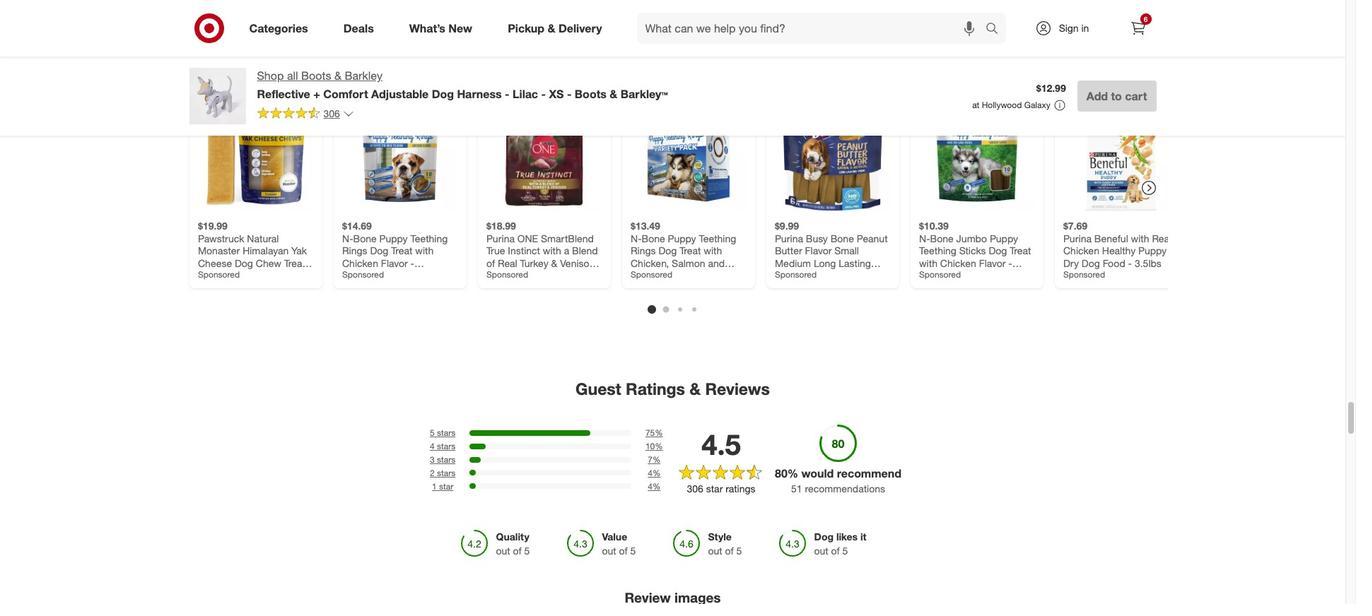 Task type: locate. For each thing, give the bounding box(es) containing it.
pawstruck
[[198, 232, 244, 244]]

1 vertical spatial boots
[[575, 87, 607, 101]]

dog down beneful
[[1082, 257, 1100, 269]]

0 horizontal spatial boots
[[301, 69, 331, 83]]

1 vertical spatial real
[[497, 257, 517, 269]]

likes
[[836, 531, 858, 543]]

rings down $14.69
[[342, 245, 367, 257]]

food inside '$18.99 purina one smartblend true instinct with a blend of real turkey & venison adult dry dog food - 7.4lbs'
[[551, 269, 574, 281]]

0 vertical spatial boots
[[301, 69, 331, 83]]

3 sponsored from the left
[[486, 269, 528, 280]]

sponsored for real
[[486, 269, 528, 280]]

blend
[[572, 245, 598, 257]]

5 for style out of 5
[[737, 545, 742, 557]]

peanut inside $9.99 purina busy bone peanut butter flavor small medium long lasting chewy dog treats - 6ct
[[857, 232, 888, 244]]

puppy up 3.5lbs on the top right of the page
[[1138, 245, 1167, 257]]

would
[[802, 467, 834, 481]]

star
[[439, 481, 453, 492], [706, 483, 723, 495]]

1 horizontal spatial n-
[[630, 232, 641, 244]]

with inside '$18.99 purina one smartblend true instinct with a blend of real turkey & venison adult dry dog food - 7.4lbs'
[[543, 245, 561, 257]]

0 horizontal spatial chicken
[[342, 257, 378, 269]]

0 vertical spatial 1
[[284, 294, 290, 306]]

with inside the $13.49 n-bone puppy teething rings dog treat with chicken, salmon and peanut butter flavor - 14.4oz/12ct
[[704, 245, 722, 257]]

galaxy
[[1025, 100, 1051, 110]]

purina for $9.99
[[775, 232, 803, 244]]

of inside value out of 5
[[619, 545, 628, 557]]

0 horizontal spatial peanut
[[630, 269, 661, 281]]

out
[[496, 545, 510, 557], [602, 545, 616, 557], [708, 545, 723, 557], [814, 545, 829, 557]]

puppy up 12oz/10ct
[[379, 232, 407, 244]]

salmon
[[671, 257, 705, 269]]

treat inside the $14.69 n-bone puppy teething rings dog treat with chicken flavor - 12oz/10ct
[[391, 245, 412, 257]]

ratings
[[626, 379, 685, 399]]

0 vertical spatial 4
[[430, 441, 435, 452]]

sponsored down the sticks
[[919, 269, 961, 280]]

bone down $14.69
[[353, 232, 376, 244]]

rings
[[342, 245, 367, 257], [630, 245, 656, 257]]

food down venison
[[551, 269, 574, 281]]

3 stars from the top
[[437, 455, 456, 465]]

4 sponsored from the left
[[630, 269, 672, 280]]

5 sponsored from the left
[[775, 269, 817, 280]]

0 horizontal spatial dry
[[512, 269, 528, 281]]

& inside '$18.99 purina one smartblend true instinct with a blend of real turkey & venison adult dry dog food - 7.4lbs'
[[551, 257, 557, 269]]

sponsored down $14.69
[[342, 269, 384, 280]]

0 vertical spatial real
[[1152, 232, 1172, 244]]

n- for n-bone jumbo puppy teething sticks dog treat with chicken flavor - 10.4oz/10ct
[[919, 232, 930, 244]]

xs
[[549, 87, 564, 101]]

treats down the lasting in the right of the page
[[829, 269, 855, 281]]

of down style
[[725, 545, 734, 557]]

treats inside $9.99 purina busy bone peanut butter flavor small medium long lasting chewy dog treats - 6ct
[[829, 269, 855, 281]]

0 horizontal spatial treats
[[284, 257, 310, 269]]

purina for $7.69
[[1063, 232, 1091, 244]]

2 purina from the left
[[775, 232, 803, 244]]

% for 3 stars
[[653, 455, 661, 465]]

with inside $10.39 n-bone jumbo puppy teething sticks dog treat with chicken flavor - 10.4oz/10ct
[[919, 257, 937, 269]]

food
[[1103, 257, 1125, 269], [551, 269, 574, 281]]

306 star ratings
[[687, 483, 756, 495]]

1 horizontal spatial real
[[1152, 232, 1172, 244]]

n-bone jumbo puppy teething sticks dog treat with chicken flavor - 10.4oz/10ct image
[[919, 95, 1035, 211]]

10 %
[[646, 441, 663, 452]]

1 4 % from the top
[[648, 468, 661, 479]]

chicken down "$7.69"
[[1063, 245, 1099, 257]]

1 right pack
[[284, 294, 290, 306]]

12oz/10ct
[[342, 269, 386, 281]]

rings for chicken,
[[630, 245, 656, 257]]

dog inside the $13.49 n-bone puppy teething rings dog treat with chicken, salmon and peanut butter flavor - 14.4oz/12ct
[[658, 245, 677, 257]]

1 rings from the left
[[342, 245, 367, 257]]

1 horizontal spatial dry
[[1063, 257, 1079, 269]]

jumbo
[[956, 232, 987, 244]]

of down the "true"
[[486, 257, 495, 269]]

flavor up 12oz/10ct
[[381, 257, 407, 269]]

1 vertical spatial 1
[[432, 481, 437, 492]]

butter up medium
[[775, 245, 802, 257]]

bone down $13.49
[[641, 232, 665, 244]]

2 bone from the left
[[641, 232, 665, 244]]

7 sponsored from the left
[[1063, 269, 1105, 280]]

venison
[[560, 257, 595, 269]]

1 horizontal spatial purina
[[775, 232, 803, 244]]

puppy inside the $14.69 n-bone puppy teething rings dog treat with chicken flavor - 12oz/10ct
[[379, 232, 407, 244]]

star down 2 stars
[[439, 481, 453, 492]]

sponsored for chicken
[[919, 269, 961, 280]]

milk/cheese
[[198, 282, 253, 294]]

real up 3.5lbs on the top right of the page
[[1152, 232, 1172, 244]]

teething
[[410, 232, 447, 244], [699, 232, 736, 244], [919, 245, 956, 257]]

reviews
[[705, 379, 770, 399]]

shop all boots & barkley reflective + comfort adjustable dog harness - lilac - xs - boots & barkley™
[[257, 69, 668, 101]]

1 vertical spatial 4
[[648, 468, 653, 479]]

dry
[[1063, 257, 1079, 269], [512, 269, 528, 281]]

0 horizontal spatial purina
[[486, 232, 514, 244]]

pickup
[[508, 21, 545, 35]]

1 horizontal spatial teething
[[699, 232, 736, 244]]

comfort
[[323, 87, 368, 101]]

2 vertical spatial 4
[[648, 481, 653, 492]]

star left ratings
[[706, 483, 723, 495]]

rings up chicken,
[[630, 245, 656, 257]]

1 vertical spatial peanut
[[630, 269, 661, 281]]

with inside the $14.69 n-bone puppy teething rings dog treat with chicken flavor - 12oz/10ct
[[415, 245, 433, 257]]

it
[[861, 531, 867, 543]]

dog up made
[[234, 257, 253, 269]]

treat inside the $13.49 n-bone puppy teething rings dog treat with chicken, salmon and peanut butter flavor - 14.4oz/12ct
[[679, 245, 701, 257]]

1 horizontal spatial 306
[[687, 483, 704, 495]]

- inside the $7.69 purina beneful with real chicken healthy puppy dry dog food - 3.5lbs sponsored
[[1128, 257, 1132, 269]]

of down from
[[273, 294, 281, 306]]

5 inside value out of 5
[[631, 545, 636, 557]]

dog inside '$18.99 purina one smartblend true instinct with a blend of real turkey & venison adult dry dog food - 7.4lbs'
[[530, 269, 549, 281]]

2 treat from the left
[[679, 245, 701, 257]]

flavor down the sticks
[[979, 257, 1006, 269]]

1 vertical spatial 4 %
[[648, 481, 661, 492]]

treat for flavor
[[391, 245, 412, 257]]

1 inside $19.99 pawstruck natural monaster himalayan yak cheese dog chew treats (7-8 oz) - made with cow milk/cheese from himalayas, pack of 1
[[284, 294, 290, 306]]

with inside the $7.69 purina beneful with real chicken healthy puppy dry dog food - 3.5lbs sponsored
[[1131, 232, 1149, 244]]

1 sponsored from the left
[[198, 269, 240, 280]]

bone for $13.49
[[641, 232, 665, 244]]

dry inside the $7.69 purina beneful with real chicken healthy puppy dry dog food - 3.5lbs sponsored
[[1063, 257, 1079, 269]]

1 stars from the top
[[437, 428, 456, 439]]

1 n- from the left
[[342, 232, 353, 244]]

bone inside $10.39 n-bone jumbo puppy teething sticks dog treat with chicken flavor - 10.4oz/10ct
[[930, 232, 953, 244]]

add to cart button
[[1078, 81, 1157, 112]]

80 % would recommend 51 recommendations
[[775, 467, 902, 495]]

3 treat from the left
[[1010, 245, 1031, 257]]

purina inside '$18.99 purina one smartblend true instinct with a blend of real turkey & venison adult dry dog food - 7.4lbs'
[[486, 232, 514, 244]]

% for 2 stars
[[653, 468, 661, 479]]

n- down $14.69
[[342, 232, 353, 244]]

4 % for stars
[[648, 468, 661, 479]]

stars
[[437, 428, 456, 439], [437, 441, 456, 452], [437, 455, 456, 465], [437, 468, 456, 479]]

dog
[[814, 531, 834, 543]]

what's new link
[[397, 13, 490, 44]]

& right pickup
[[548, 21, 555, 35]]

boots right xs
[[575, 87, 607, 101]]

long
[[814, 257, 836, 269]]

out inside value out of 5
[[602, 545, 616, 557]]

purina down $18.99
[[486, 232, 514, 244]]

chicken up the 10.4oz/10ct at the right
[[940, 257, 976, 269]]

healthy
[[1102, 245, 1136, 257]]

0 horizontal spatial 1
[[284, 294, 290, 306]]

of down quality on the bottom
[[513, 545, 522, 557]]

sponsored down chicken,
[[630, 269, 672, 280]]

dry down turkey
[[512, 269, 528, 281]]

teething for n-bone puppy teething rings dog treat with chicken flavor - 12oz/10ct
[[410, 232, 447, 244]]

purina down "$7.69"
[[1063, 232, 1091, 244]]

2 rings from the left
[[630, 245, 656, 257]]

1 horizontal spatial rings
[[630, 245, 656, 257]]

2 4 % from the top
[[648, 481, 661, 492]]

recommend
[[837, 467, 902, 481]]

teething inside the $13.49 n-bone puppy teething rings dog treat with chicken, salmon and peanut butter flavor - 14.4oz/12ct
[[699, 232, 736, 244]]

bone for $14.69
[[353, 232, 376, 244]]

butter
[[775, 245, 802, 257], [664, 269, 692, 281]]

dog left harness on the left top of the page
[[432, 87, 454, 101]]

sign in link
[[1023, 13, 1111, 44]]

1 bone from the left
[[353, 232, 376, 244]]

$10.39
[[919, 220, 949, 232]]

sponsored down cheese
[[198, 269, 240, 280]]

(7-
[[198, 269, 210, 281]]

1 horizontal spatial chicken
[[940, 257, 976, 269]]

4 out from the left
[[814, 545, 829, 557]]

puppy right jumbo
[[990, 232, 1018, 244]]

1 horizontal spatial peanut
[[857, 232, 888, 244]]

user image by @tsuki_buski image
[[687, 0, 845, 15]]

% for 5 stars
[[655, 428, 663, 439]]

sponsored
[[198, 269, 240, 280], [342, 269, 384, 280], [486, 269, 528, 280], [630, 269, 672, 280], [775, 269, 817, 280], [919, 269, 961, 280], [1063, 269, 1105, 280]]

dog down long at right
[[808, 269, 826, 281]]

1 vertical spatial butter
[[664, 269, 692, 281]]

of down likes
[[831, 545, 840, 557]]

5 inside "quality out of 5"
[[524, 545, 530, 557]]

stars down 3 stars in the left bottom of the page
[[437, 468, 456, 479]]

2 stars from the top
[[437, 441, 456, 452]]

real up adult
[[497, 257, 517, 269]]

turkey
[[520, 257, 548, 269]]

himalayas,
[[198, 294, 245, 306]]

$14.69 n-bone puppy teething rings dog treat with chicken flavor - 12oz/10ct
[[342, 220, 447, 281]]

2 out from the left
[[602, 545, 616, 557]]

out down value
[[602, 545, 616, 557]]

chicken up 12oz/10ct
[[342, 257, 378, 269]]

purina down $9.99
[[775, 232, 803, 244]]

1
[[284, 294, 290, 306], [432, 481, 437, 492]]

user image by @timberthepupmn image
[[178, 0, 336, 15]]

n- inside $10.39 n-bone jumbo puppy teething sticks dog treat with chicken flavor - 10.4oz/10ct
[[919, 232, 930, 244]]

1 out from the left
[[496, 545, 510, 557]]

1 vertical spatial 306
[[687, 483, 704, 495]]

flavor down busy
[[805, 245, 832, 257]]

% for 4 stars
[[655, 441, 663, 452]]

out down quality on the bottom
[[496, 545, 510, 557]]

dog up 12oz/10ct
[[370, 245, 388, 257]]

cheese
[[198, 257, 232, 269]]

0 vertical spatial peanut
[[857, 232, 888, 244]]

food down healthy at the top right of the page
[[1103, 257, 1125, 269]]

out down the dog at the bottom of the page
[[814, 545, 829, 557]]

shop
[[257, 69, 284, 83]]

busy
[[806, 232, 828, 244]]

& up comfort
[[334, 69, 342, 83]]

306 left ratings
[[687, 483, 704, 495]]

0 horizontal spatial real
[[497, 257, 517, 269]]

0 horizontal spatial n-
[[342, 232, 353, 244]]

2 horizontal spatial n-
[[919, 232, 930, 244]]

butter inside the $13.49 n-bone puppy teething rings dog treat with chicken, salmon and peanut butter flavor - 14.4oz/12ct
[[664, 269, 692, 281]]

out down style
[[708, 545, 723, 557]]

dog inside $19.99 pawstruck natural monaster himalayan yak cheese dog chew treats (7-8 oz) - made with cow milk/cheese from himalayas, pack of 1
[[234, 257, 253, 269]]

puppy up salmon
[[668, 232, 696, 244]]

0 horizontal spatial rings
[[342, 245, 367, 257]]

out inside "quality out of 5"
[[496, 545, 510, 557]]

0 horizontal spatial butter
[[664, 269, 692, 281]]

5 inside style out of 5
[[737, 545, 742, 557]]

with inside $19.99 pawstruck natural monaster himalayan yak cheese dog chew treats (7-8 oz) - made with cow milk/cheese from himalayas, pack of 1
[[268, 269, 287, 281]]

teething inside the $14.69 n-bone puppy teething rings dog treat with chicken flavor - 12oz/10ct
[[410, 232, 447, 244]]

purina inside $9.99 purina busy bone peanut butter flavor small medium long lasting chewy dog treats - 6ct
[[775, 232, 803, 244]]

dog
[[432, 87, 454, 101], [370, 245, 388, 257], [658, 245, 677, 257], [989, 245, 1007, 257], [234, 257, 253, 269], [1082, 257, 1100, 269], [530, 269, 549, 281], [808, 269, 826, 281]]

2 horizontal spatial teething
[[919, 245, 956, 257]]

6
[[1144, 15, 1148, 23]]

quality out of 5
[[496, 531, 530, 557]]

0 vertical spatial 306
[[324, 107, 340, 119]]

treat for salmon
[[679, 245, 701, 257]]

51
[[791, 483, 802, 495]]

stars down 4 stars
[[437, 455, 456, 465]]

1 horizontal spatial 1
[[432, 481, 437, 492]]

stars up 3 stars in the left bottom of the page
[[437, 441, 456, 452]]

n- down $10.39
[[919, 232, 930, 244]]

1 down 2
[[432, 481, 437, 492]]

n-bone puppy teething rings dog treat with chicken, salmon and peanut butter flavor - 14.4oz/12ct image
[[630, 95, 746, 211]]

n- inside the $13.49 n-bone puppy teething rings dog treat with chicken, salmon and peanut butter flavor - 14.4oz/12ct
[[630, 232, 641, 244]]

1 horizontal spatial treats
[[829, 269, 855, 281]]

add
[[1087, 89, 1108, 103]]

sponsored down medium
[[775, 269, 817, 280]]

3 stars
[[430, 455, 456, 465]]

- inside '$18.99 purina one smartblend true instinct with a blend of real turkey & venison adult dry dog food - 7.4lbs'
[[577, 269, 581, 281]]

2 horizontal spatial chicken
[[1063, 245, 1099, 257]]

306 for 306
[[324, 107, 340, 119]]

2 horizontal spatial purina
[[1063, 232, 1091, 244]]

sponsored up the 7.4lbs at the left top of the page
[[486, 269, 528, 280]]

sponsored for lasting
[[775, 269, 817, 280]]

0 horizontal spatial treat
[[391, 245, 412, 257]]

$7.69
[[1063, 220, 1087, 232]]

4 bone from the left
[[930, 232, 953, 244]]

4 for 1 star
[[648, 481, 653, 492]]

bone
[[353, 232, 376, 244], [641, 232, 665, 244], [830, 232, 854, 244], [930, 232, 953, 244]]

1 horizontal spatial butter
[[775, 245, 802, 257]]

rings inside the $14.69 n-bone puppy teething rings dog treat with chicken flavor - 12oz/10ct
[[342, 245, 367, 257]]

peanut down chicken,
[[630, 269, 661, 281]]

bone inside the $14.69 n-bone puppy teething rings dog treat with chicken flavor - 12oz/10ct
[[353, 232, 376, 244]]

chicken inside the $14.69 n-bone puppy teething rings dog treat with chicken flavor - 12oz/10ct
[[342, 257, 378, 269]]

% inside 80 % would recommend 51 recommendations
[[788, 467, 799, 481]]

- inside $19.99 pawstruck natural monaster himalayan yak cheese dog chew treats (7-8 oz) - made with cow milk/cheese from himalayas, pack of 1
[[234, 269, 238, 281]]

flavor down "and"
[[694, 269, 721, 281]]

out for value out of 5
[[602, 545, 616, 557]]

bone for $10.39
[[930, 232, 953, 244]]

n-
[[342, 232, 353, 244], [630, 232, 641, 244], [919, 232, 930, 244]]

0 horizontal spatial 306
[[324, 107, 340, 119]]

monaster
[[198, 245, 240, 257]]

of inside "quality out of 5"
[[513, 545, 522, 557]]

bone inside the $13.49 n-bone puppy teething rings dog treat with chicken, salmon and peanut butter flavor - 14.4oz/12ct
[[641, 232, 665, 244]]

& right turkey
[[551, 257, 557, 269]]

puppy
[[379, 232, 407, 244], [668, 232, 696, 244], [990, 232, 1018, 244], [1138, 245, 1167, 257]]

0 horizontal spatial star
[[439, 481, 453, 492]]

teething inside $10.39 n-bone jumbo puppy teething sticks dog treat with chicken flavor - 10.4oz/10ct
[[919, 245, 956, 257]]

1 treat from the left
[[391, 245, 412, 257]]

2 horizontal spatial treat
[[1010, 245, 1031, 257]]

puppy inside the $7.69 purina beneful with real chicken healthy puppy dry dog food - 3.5lbs sponsored
[[1138, 245, 1167, 257]]

out inside style out of 5
[[708, 545, 723, 557]]

dog down turkey
[[530, 269, 549, 281]]

medium
[[775, 257, 811, 269]]

rings inside the $13.49 n-bone puppy teething rings dog treat with chicken, salmon and peanut butter flavor - 14.4oz/12ct
[[630, 245, 656, 257]]

one
[[517, 232, 538, 244]]

$13.49
[[630, 220, 660, 232]]

1 purina from the left
[[486, 232, 514, 244]]

3 n- from the left
[[919, 232, 930, 244]]

3 out from the left
[[708, 545, 723, 557]]

n- down $13.49
[[630, 232, 641, 244]]

0 horizontal spatial food
[[551, 269, 574, 281]]

what's
[[409, 21, 445, 35]]

2 sponsored from the left
[[342, 269, 384, 280]]

treats inside $19.99 pawstruck natural monaster himalayan yak cheese dog chew treats (7-8 oz) - made with cow milk/cheese from himalayas, pack of 1
[[284, 257, 310, 269]]

1 horizontal spatial food
[[1103, 257, 1125, 269]]

dry down "$7.69"
[[1063, 257, 1079, 269]]

of inside '$18.99 purina one smartblend true instinct with a blend of real turkey & venison adult dry dog food - 7.4lbs'
[[486, 257, 495, 269]]

2 n- from the left
[[630, 232, 641, 244]]

5 for quality out of 5
[[524, 545, 530, 557]]

$12.99
[[1037, 82, 1066, 94]]

0 vertical spatial butter
[[775, 245, 802, 257]]

5 inside dog likes it out of 5
[[843, 545, 848, 557]]

$14.69
[[342, 220, 372, 232]]

treat inside $10.39 n-bone jumbo puppy teething sticks dog treat with chicken flavor - 10.4oz/10ct
[[1010, 245, 1031, 257]]

flavor inside $10.39 n-bone jumbo puppy teething sticks dog treat with chicken flavor - 10.4oz/10ct
[[979, 257, 1006, 269]]

sponsored down healthy at the top right of the page
[[1063, 269, 1105, 280]]

1 horizontal spatial star
[[706, 483, 723, 495]]

1 horizontal spatial treat
[[679, 245, 701, 257]]

dog right the sticks
[[989, 245, 1007, 257]]

butter down salmon
[[664, 269, 692, 281]]

treats down yak
[[284, 257, 310, 269]]

flavor inside the $13.49 n-bone puppy teething rings dog treat with chicken, salmon and peanut butter flavor - 14.4oz/12ct
[[694, 269, 721, 281]]

0 horizontal spatial teething
[[410, 232, 447, 244]]

out for style out of 5
[[708, 545, 723, 557]]

stars up 4 stars
[[437, 428, 456, 439]]

guest ratings & reviews
[[576, 379, 770, 399]]

purina one smartblend true instinct with a blend of real turkey & venison adult dry dog food - 7.4lbs image
[[486, 95, 602, 211]]

dog up chicken,
[[658, 245, 677, 257]]

4 %
[[648, 468, 661, 479], [648, 481, 661, 492]]

purina inside the $7.69 purina beneful with real chicken healthy puppy dry dog food - 3.5lbs sponsored
[[1063, 232, 1091, 244]]

of down value
[[619, 545, 628, 557]]

n- inside the $14.69 n-bone puppy teething rings dog treat with chicken flavor - 12oz/10ct
[[342, 232, 353, 244]]

4 stars from the top
[[437, 468, 456, 479]]

dog inside shop all boots & barkley reflective + comfort adjustable dog harness - lilac - xs - boots & barkley™
[[432, 87, 454, 101]]

peanut up "small" on the right of page
[[857, 232, 888, 244]]

adult
[[486, 269, 509, 281]]

bone down $10.39
[[930, 232, 953, 244]]

6 sponsored from the left
[[919, 269, 961, 280]]

boots up +
[[301, 69, 331, 83]]

3 bone from the left
[[830, 232, 854, 244]]

at hollywood galaxy
[[972, 100, 1051, 110]]

& inside pickup & delivery link
[[548, 21, 555, 35]]

0 vertical spatial 4 %
[[648, 468, 661, 479]]

3 purina from the left
[[1063, 232, 1091, 244]]

with
[[1131, 232, 1149, 244], [415, 245, 433, 257], [543, 245, 561, 257], [704, 245, 722, 257], [919, 257, 937, 269], [268, 269, 287, 281]]

306 down comfort
[[324, 107, 340, 119]]

What can we help you find? suggestions appear below search field
[[637, 13, 989, 44]]

bone up "small" on the right of page
[[830, 232, 854, 244]]



Task type: describe. For each thing, give the bounding box(es) containing it.
n- for n-bone puppy teething rings dog treat with chicken flavor - 12oz/10ct
[[342, 232, 353, 244]]

n- for n-bone puppy teething rings dog treat with chicken, salmon and peanut butter flavor - 14.4oz/12ct
[[630, 232, 641, 244]]

2 stars
[[430, 468, 456, 479]]

- inside the $13.49 n-bone puppy teething rings dog treat with chicken, salmon and peanut butter flavor - 14.4oz/12ct
[[724, 269, 728, 281]]

1 horizontal spatial boots
[[575, 87, 607, 101]]

306 for 306 star ratings
[[687, 483, 704, 495]]

dog inside $9.99 purina busy bone peanut butter flavor small medium long lasting chewy dog treats - 6ct
[[808, 269, 826, 281]]

- inside $10.39 n-bone jumbo puppy teething sticks dog treat with chicken flavor - 10.4oz/10ct
[[1008, 257, 1012, 269]]

flavor inside $9.99 purina busy bone peanut butter flavor small medium long lasting chewy dog treats - 6ct
[[805, 245, 832, 257]]

purina busy bone peanut butter flavor small medium long lasting chewy dog treats - 6ct image
[[775, 95, 891, 211]]

dog inside the $7.69 purina beneful with real chicken healthy puppy dry dog food - 3.5lbs sponsored
[[1082, 257, 1100, 269]]

out for quality out of 5
[[496, 545, 510, 557]]

rings for chicken
[[342, 245, 367, 257]]

user image by @alittlehappyness image
[[857, 0, 1015, 15]]

puppy inside $10.39 n-bone jumbo puppy teething sticks dog treat with chicken flavor - 10.4oz/10ct
[[990, 232, 1018, 244]]

add to cart
[[1087, 89, 1147, 103]]

dog inside $10.39 n-bone jumbo puppy teething sticks dog treat with chicken flavor - 10.4oz/10ct
[[989, 245, 1007, 257]]

stars for 2 stars
[[437, 468, 456, 479]]

and
[[708, 257, 725, 269]]

sponsored for (7-
[[198, 269, 240, 280]]

bone inside $9.99 purina busy bone peanut butter flavor small medium long lasting chewy dog treats - 6ct
[[830, 232, 854, 244]]

guest
[[576, 379, 621, 399]]

6 link
[[1123, 13, 1154, 44]]

reflective
[[257, 87, 310, 101]]

3
[[430, 455, 435, 465]]

sponsored for flavor
[[342, 269, 384, 280]]

$9.99 purina busy bone peanut butter flavor small medium long lasting chewy dog treats - 6ct
[[775, 220, 888, 281]]

$18.99 purina one smartblend true instinct with a blend of real turkey & venison adult dry dog food - 7.4lbs
[[486, 220, 598, 294]]

7 %
[[648, 455, 661, 465]]

stars for 5 stars
[[437, 428, 456, 439]]

out inside dog likes it out of 5
[[814, 545, 829, 557]]

chewy
[[775, 269, 805, 281]]

search button
[[979, 13, 1013, 47]]

4 % for star
[[648, 481, 661, 492]]

3.5lbs
[[1135, 257, 1161, 269]]

n-bone puppy teething rings dog treat with chicken flavor - 12oz/10ct image
[[342, 95, 458, 211]]

pickup & delivery link
[[496, 13, 620, 44]]

$10.39 n-bone jumbo puppy teething sticks dog treat with chicken flavor - 10.4oz/10ct
[[919, 220, 1031, 281]]

$13.49 n-bone puppy teething rings dog treat with chicken, salmon and peanut butter flavor - 14.4oz/12ct
[[630, 220, 736, 294]]

6ct
[[865, 269, 879, 281]]

cart
[[1125, 89, 1147, 103]]

stars for 3 stars
[[437, 455, 456, 465]]

lilac
[[513, 87, 538, 101]]

stars for 4 stars
[[437, 441, 456, 452]]

pack
[[248, 294, 270, 306]]

306 link
[[257, 107, 354, 123]]

user image by @minidoodtater image
[[517, 0, 676, 15]]

instinct
[[508, 245, 540, 257]]

ratings
[[726, 483, 756, 495]]

real inside '$18.99 purina one smartblend true instinct with a blend of real turkey & venison adult dry dog food - 7.4lbs'
[[497, 257, 517, 269]]

4 stars
[[430, 441, 456, 452]]

search
[[979, 22, 1013, 36]]

style
[[708, 531, 732, 543]]

purina beneful with real chicken healthy puppy dry dog food - 3.5lbs image
[[1063, 95, 1179, 211]]

purina for $18.99
[[486, 232, 514, 244]]

75 %
[[646, 428, 663, 439]]

- inside the $14.69 n-bone puppy teething rings dog treat with chicken flavor - 12oz/10ct
[[410, 257, 414, 269]]

image of reflective + comfort adjustable dog harness - lilac - xs - boots & barkley™ image
[[189, 68, 246, 124]]

lasting
[[838, 257, 871, 269]]

new
[[449, 21, 473, 35]]

$19.99 pawstruck natural monaster himalayan yak cheese dog chew treats (7-8 oz) - made with cow milk/cheese from himalayas, pack of 1
[[198, 220, 310, 306]]

$9.99
[[775, 220, 799, 232]]

4 for 2 stars
[[648, 468, 653, 479]]

dry inside '$18.99 purina one smartblend true instinct with a blend of real turkey & venison adult dry dog food - 7.4lbs'
[[512, 269, 528, 281]]

chicken inside $10.39 n-bone jumbo puppy teething sticks dog treat with chicken flavor - 10.4oz/10ct
[[940, 257, 976, 269]]

dog inside the $14.69 n-bone puppy teething rings dog treat with chicken flavor - 12oz/10ct
[[370, 245, 388, 257]]

delivery
[[559, 21, 602, 35]]

categories link
[[237, 13, 326, 44]]

user image by @english_doggo_crew image
[[1026, 0, 1185, 15]]

categories
[[249, 21, 308, 35]]

food inside the $7.69 purina beneful with real chicken healthy puppy dry dog food - 3.5lbs sponsored
[[1103, 257, 1125, 269]]

teething for n-bone puppy teething rings dog treat with chicken, salmon and peanut butter flavor - 14.4oz/12ct
[[699, 232, 736, 244]]

$19.99
[[198, 220, 227, 232]]

featured products
[[602, 52, 744, 72]]

chicken,
[[630, 257, 669, 269]]

real inside the $7.69 purina beneful with real chicken healthy puppy dry dog food - 3.5lbs sponsored
[[1152, 232, 1172, 244]]

natural
[[247, 232, 278, 244]]

oz)
[[218, 269, 231, 281]]

all
[[287, 69, 298, 83]]

pawstruck natural monaster himalayan yak cheese dog chew treats (7-8 oz) - made with cow milk/cheese from himalayas, pack of 1 image
[[198, 95, 314, 211]]

star for 306
[[706, 483, 723, 495]]

quality
[[496, 531, 530, 543]]

barkley
[[345, 69, 383, 83]]

featured
[[602, 52, 670, 72]]

adjustable
[[371, 87, 429, 101]]

of inside dog likes it out of 5
[[831, 545, 840, 557]]

1 star
[[432, 481, 453, 492]]

butter inside $9.99 purina busy bone peanut butter flavor small medium long lasting chewy dog treats - 6ct
[[775, 245, 802, 257]]

harness
[[457, 87, 502, 101]]

cow
[[289, 269, 310, 281]]

value
[[602, 531, 627, 543]]

5 for value out of 5
[[631, 545, 636, 557]]

of inside style out of 5
[[725, 545, 734, 557]]

10.4oz/10ct
[[919, 269, 971, 281]]

flavor inside the $14.69 n-bone puppy teething rings dog treat with chicken flavor - 12oz/10ct
[[381, 257, 407, 269]]

puppy inside the $13.49 n-bone puppy teething rings dog treat with chicken, salmon and peanut butter flavor - 14.4oz/12ct
[[668, 232, 696, 244]]

8
[[210, 269, 215, 281]]

hollywood
[[982, 100, 1022, 110]]

in
[[1082, 22, 1089, 34]]

smartblend
[[541, 232, 594, 244]]

& right ratings
[[690, 379, 701, 399]]

style out of 5
[[708, 531, 742, 557]]

to
[[1111, 89, 1122, 103]]

- inside $9.99 purina busy bone peanut butter flavor small medium long lasting chewy dog treats - 6ct
[[858, 269, 862, 281]]

from
[[256, 282, 276, 294]]

7.4lbs
[[486, 282, 513, 294]]

& left the barkley™
[[610, 87, 618, 101]]

dog likes it out of 5
[[814, 531, 867, 557]]

sign in
[[1059, 22, 1089, 34]]

chew
[[256, 257, 281, 269]]

yak
[[291, 245, 307, 257]]

peanut inside the $13.49 n-bone puppy teething rings dog treat with chicken, salmon and peanut butter flavor - 14.4oz/12ct
[[630, 269, 661, 281]]

barkley™
[[621, 87, 668, 101]]

deals
[[343, 21, 374, 35]]

% for 1 star
[[653, 481, 661, 492]]

$7.69 purina beneful with real chicken healthy puppy dry dog food - 3.5lbs sponsored
[[1063, 220, 1172, 280]]

sponsored for salmon
[[630, 269, 672, 280]]

himalayan
[[242, 245, 288, 257]]

a
[[564, 245, 569, 257]]

true
[[486, 245, 505, 257]]

chicken inside the $7.69 purina beneful with real chicken healthy puppy dry dog food - 3.5lbs sponsored
[[1063, 245, 1099, 257]]

made
[[240, 269, 266, 281]]

value out of 5
[[602, 531, 636, 557]]

products
[[675, 52, 744, 72]]

$18.99
[[486, 220, 516, 232]]

star for 1
[[439, 481, 453, 492]]

of inside $19.99 pawstruck natural monaster himalayan yak cheese dog chew treats (7-8 oz) - made with cow milk/cheese from himalayas, pack of 1
[[273, 294, 281, 306]]

beneful
[[1094, 232, 1128, 244]]

sponsored inside the $7.69 purina beneful with real chicken healthy puppy dry dog food - 3.5lbs sponsored
[[1063, 269, 1105, 280]]



Task type: vqa. For each thing, say whether or not it's contained in the screenshot.
RGB in Hyperx Quadcast S Rgb Usb Condenser Microphone For Pc/Playstation 4 $119.99 Reg $159.99 Sale
no



